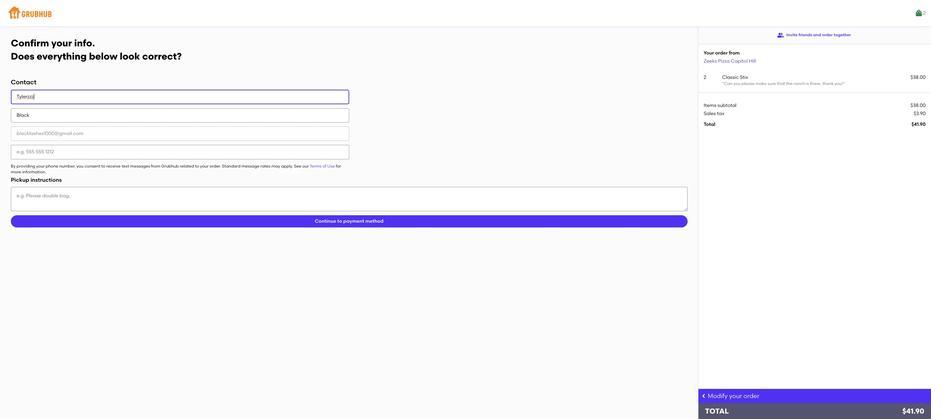 Task type: describe. For each thing, give the bounding box(es) containing it.
zeeks
[[704, 58, 717, 64]]

continue to payment method button
[[11, 216, 688, 228]]

svg image
[[701, 394, 707, 400]]

sales tax
[[704, 111, 725, 117]]

that
[[777, 81, 785, 86]]

below
[[89, 50, 118, 62]]

continue
[[315, 219, 336, 224]]

2 button
[[915, 7, 926, 19]]

pickup
[[11, 177, 29, 184]]

rates
[[261, 164, 271, 169]]

consent
[[85, 164, 100, 169]]

your right modify
[[729, 393, 742, 401]]

0 vertical spatial total
[[704, 122, 716, 128]]

and
[[813, 33, 821, 37]]

people icon image
[[777, 32, 784, 39]]

sales
[[704, 111, 716, 117]]

modify
[[708, 393, 728, 401]]

invite
[[787, 33, 798, 37]]

you!
[[835, 81, 843, 86]]

tax
[[717, 111, 725, 117]]

info.
[[74, 37, 95, 49]]

friends
[[799, 33, 812, 37]]

0 horizontal spatial to
[[101, 164, 105, 169]]

items
[[704, 103, 717, 108]]

Last name text field
[[11, 108, 349, 123]]

1 horizontal spatial to
[[195, 164, 199, 169]]

more
[[11, 170, 21, 175]]

see
[[294, 164, 301, 169]]

messages
[[130, 164, 150, 169]]

to inside button
[[337, 219, 342, 224]]

your inside confirm your info. does everything below look correct?
[[51, 37, 72, 49]]

your
[[704, 50, 714, 56]]

information.
[[22, 170, 46, 175]]

order.
[[210, 164, 221, 169]]

apply.
[[281, 164, 293, 169]]

may
[[272, 164, 280, 169]]

can
[[724, 81, 733, 86]]

number,
[[59, 164, 76, 169]]

2 inside button
[[923, 10, 926, 16]]

is
[[806, 81, 809, 86]]

1 vertical spatial 2
[[704, 75, 707, 80]]

classic
[[722, 75, 739, 80]]

1 " from the left
[[722, 81, 724, 86]]

instructions
[[30, 177, 62, 184]]

classic stix
[[722, 75, 748, 80]]

Pickup instructions text field
[[11, 187, 688, 212]]

of
[[323, 164, 326, 169]]

the
[[786, 81, 793, 86]]

subtotal
[[718, 103, 737, 108]]

terms of use link
[[310, 164, 335, 169]]

First name text field
[[11, 90, 349, 104]]

confirm your info. does everything below look correct?
[[11, 37, 182, 62]]

payment
[[343, 219, 364, 224]]

our
[[302, 164, 309, 169]]

there,
[[810, 81, 822, 86]]

1 vertical spatial $41.90
[[903, 408, 925, 416]]

$38.00 for $38.00
[[911, 103, 926, 108]]

1 vertical spatial total
[[705, 408, 729, 416]]

main navigation navigation
[[0, 0, 931, 26]]

0 horizontal spatial you
[[76, 164, 84, 169]]

stix
[[740, 75, 748, 80]]

by providing your phone number, you consent to receive text messages from grubhub related to your order. standard message rates may apply. see our terms of use
[[11, 164, 335, 169]]

everything
[[37, 50, 87, 62]]

confirm
[[11, 37, 49, 49]]



Task type: locate. For each thing, give the bounding box(es) containing it.
0 horizontal spatial 2
[[704, 75, 707, 80]]

2 horizontal spatial order
[[822, 33, 833, 37]]

phone
[[46, 164, 58, 169]]

thank
[[823, 81, 834, 86]]

0 horizontal spatial order
[[715, 50, 728, 56]]

0 horizontal spatial "
[[722, 81, 724, 86]]

order inside your order from zeeks pizza capitol hill
[[715, 50, 728, 56]]

" down classic at the right of page
[[722, 81, 724, 86]]

1 horizontal spatial from
[[729, 50, 740, 56]]

$38.00 for $38.00 " can you please make sure that the ranch is there, thank you! "
[[911, 75, 926, 80]]

0 horizontal spatial from
[[151, 164, 160, 169]]

to
[[101, 164, 105, 169], [195, 164, 199, 169], [337, 219, 342, 224]]

to left payment
[[337, 219, 342, 224]]

2 " from the left
[[843, 81, 845, 86]]

0 vertical spatial order
[[822, 33, 833, 37]]

1 horizontal spatial "
[[843, 81, 845, 86]]

sure
[[768, 81, 776, 86]]

$38.00 " can you please make sure that the ranch is there, thank you! "
[[722, 75, 926, 86]]

your left the order.
[[200, 164, 209, 169]]

0 vertical spatial you
[[734, 81, 741, 86]]

2 vertical spatial order
[[744, 393, 760, 401]]

total
[[704, 122, 716, 128], [705, 408, 729, 416]]

you down "classic stix"
[[734, 81, 741, 86]]

ranch
[[794, 81, 805, 86]]

order right and at the top right of page
[[822, 33, 833, 37]]

please
[[742, 81, 755, 86]]

you
[[734, 81, 741, 86], [76, 164, 84, 169]]

$38.00 inside $38.00 " can you please make sure that the ranch is there, thank you! "
[[911, 75, 926, 80]]

1 vertical spatial from
[[151, 164, 160, 169]]

grubhub
[[161, 164, 179, 169]]

1 $38.00 from the top
[[911, 75, 926, 80]]

modify your order
[[708, 393, 760, 401]]

total down sales
[[704, 122, 716, 128]]

total down modify
[[705, 408, 729, 416]]

by
[[11, 164, 16, 169]]

Phone telephone field
[[11, 145, 349, 160]]

from
[[729, 50, 740, 56], [151, 164, 160, 169]]

from up zeeks pizza capitol hill link
[[729, 50, 740, 56]]

$38.00
[[911, 75, 926, 80], [911, 103, 926, 108]]

Email email field
[[11, 127, 349, 141]]

$41.90
[[912, 122, 926, 128], [903, 408, 925, 416]]

providing
[[17, 164, 35, 169]]

to left "receive"
[[101, 164, 105, 169]]

correct?
[[142, 50, 182, 62]]

order inside button
[[822, 33, 833, 37]]

contact
[[11, 78, 36, 86]]

make
[[756, 81, 767, 86]]

look
[[120, 50, 140, 62]]

for more information.
[[11, 164, 341, 175]]

use
[[327, 164, 335, 169]]

invite friends and order together button
[[777, 29, 851, 41]]

1 horizontal spatial 2
[[923, 10, 926, 16]]

your
[[51, 37, 72, 49], [36, 164, 45, 169], [200, 164, 209, 169], [729, 393, 742, 401]]

to right related
[[195, 164, 199, 169]]

method
[[365, 219, 384, 224]]

" right thank
[[843, 81, 845, 86]]

0 vertical spatial from
[[729, 50, 740, 56]]

items subtotal
[[704, 103, 737, 108]]

from left grubhub
[[151, 164, 160, 169]]

your up 'everything'
[[51, 37, 72, 49]]

order up pizza
[[715, 50, 728, 56]]

$3.90
[[914, 111, 926, 117]]

2
[[923, 10, 926, 16], [704, 75, 707, 80]]

pizza
[[718, 58, 730, 64]]

from inside your order from zeeks pizza capitol hill
[[729, 50, 740, 56]]

does
[[11, 50, 34, 62]]

together
[[834, 33, 851, 37]]

pickup instructions
[[11, 177, 62, 184]]

related
[[180, 164, 194, 169]]

1 horizontal spatial order
[[744, 393, 760, 401]]

text
[[122, 164, 129, 169]]

invite friends and order together
[[787, 33, 851, 37]]

continue to payment method
[[315, 219, 384, 224]]

terms
[[310, 164, 322, 169]]

"
[[722, 81, 724, 86], [843, 81, 845, 86]]

0 vertical spatial $41.90
[[912, 122, 926, 128]]

for
[[336, 164, 341, 169]]

capitol
[[731, 58, 748, 64]]

2 $38.00 from the top
[[911, 103, 926, 108]]

1 vertical spatial $38.00
[[911, 103, 926, 108]]

1 horizontal spatial you
[[734, 81, 741, 86]]

hill
[[749, 58, 756, 64]]

zeeks pizza capitol hill link
[[704, 58, 756, 64]]

1 vertical spatial order
[[715, 50, 728, 56]]

order right modify
[[744, 393, 760, 401]]

message
[[242, 164, 260, 169]]

you inside $38.00 " can you please make sure that the ranch is there, thank you! "
[[734, 81, 741, 86]]

0 vertical spatial 2
[[923, 10, 926, 16]]

order
[[822, 33, 833, 37], [715, 50, 728, 56], [744, 393, 760, 401]]

your order from zeeks pizza capitol hill
[[704, 50, 756, 64]]

2 horizontal spatial to
[[337, 219, 342, 224]]

receive
[[106, 164, 121, 169]]

1 vertical spatial you
[[76, 164, 84, 169]]

0 vertical spatial $38.00
[[911, 75, 926, 80]]

you left consent
[[76, 164, 84, 169]]

standard
[[222, 164, 241, 169]]

your up information.
[[36, 164, 45, 169]]



Task type: vqa. For each thing, say whether or not it's contained in the screenshot.
THE
yes



